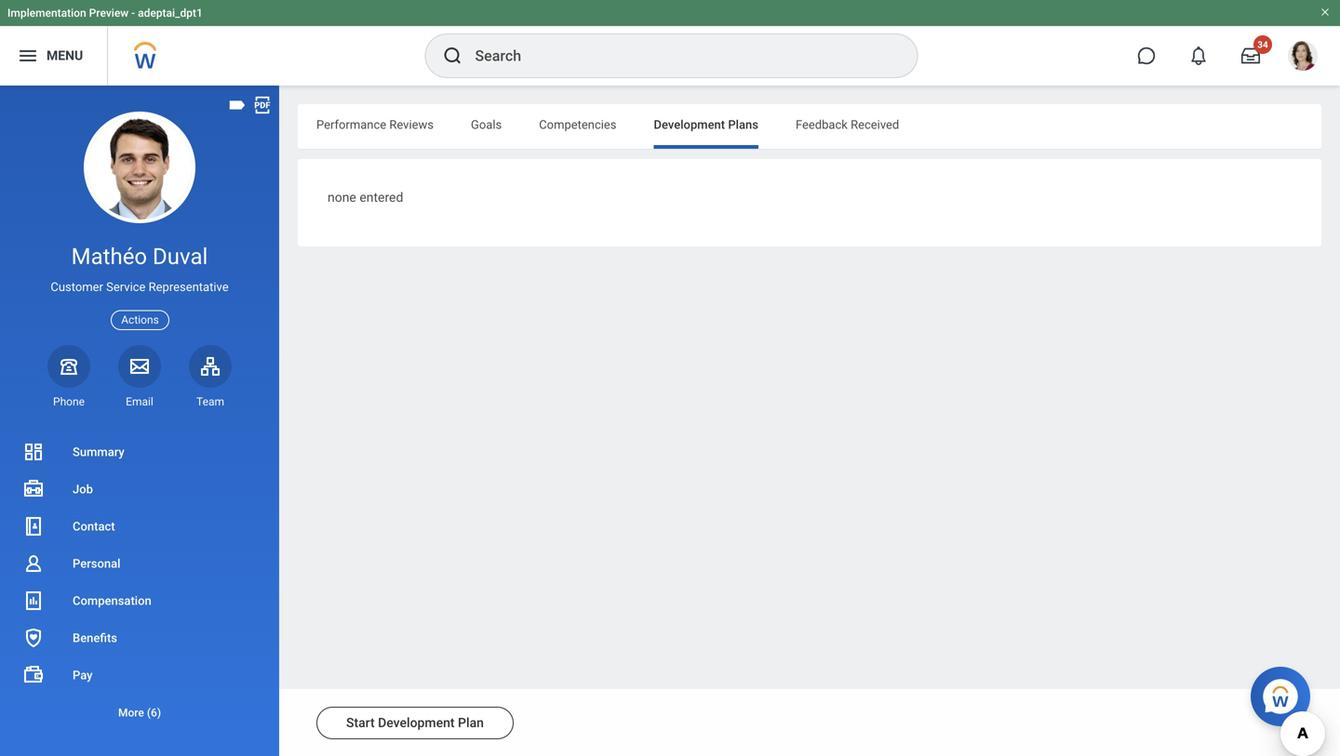 Task type: describe. For each thing, give the bounding box(es) containing it.
implementation preview -   adeptai_dpt1
[[7, 7, 203, 20]]

team mathéo duval element
[[189, 395, 232, 409]]

email
[[126, 395, 153, 408]]

customer
[[51, 280, 103, 294]]

34
[[1258, 39, 1268, 50]]

summary
[[73, 445, 124, 459]]

personal link
[[0, 545, 279, 583]]

team link
[[189, 345, 232, 409]]

mathéo
[[71, 243, 147, 270]]

(6)
[[147, 707, 161, 720]]

more (6) button
[[0, 694, 279, 732]]

actions
[[121, 314, 159, 327]]

plan
[[458, 716, 484, 731]]

list containing summary
[[0, 434, 279, 732]]

actions button
[[111, 310, 169, 330]]

inbox large image
[[1242, 47, 1260, 65]]

performance reviews
[[316, 118, 434, 132]]

feedback received
[[796, 118, 899, 132]]

preview
[[89, 7, 129, 20]]

mail image
[[128, 355, 151, 378]]

pay
[[73, 669, 93, 683]]

representative
[[149, 280, 229, 294]]

contact
[[73, 520, 115, 534]]

start
[[346, 716, 375, 731]]

tag image
[[227, 95, 248, 115]]

compensation link
[[0, 583, 279, 620]]

email button
[[118, 345, 161, 409]]

goals
[[471, 118, 502, 132]]

personal image
[[22, 553, 45, 575]]

start development plan button
[[316, 707, 514, 740]]

email mathéo duval element
[[118, 395, 161, 409]]

close environment banner image
[[1320, 7, 1331, 18]]

development plans
[[654, 118, 759, 132]]

job
[[73, 483, 93, 497]]

phone
[[53, 395, 85, 408]]

personal
[[73, 557, 121, 571]]

more (6)
[[118, 707, 161, 720]]

phone button
[[47, 345, 90, 409]]

performance
[[316, 118, 386, 132]]

view printable version (pdf) image
[[252, 95, 273, 115]]

received
[[851, 118, 899, 132]]

service
[[106, 280, 146, 294]]

more
[[118, 707, 144, 720]]

benefits link
[[0, 620, 279, 657]]

tab list containing performance reviews
[[298, 104, 1322, 149]]

contact link
[[0, 508, 279, 545]]

justify image
[[17, 45, 39, 67]]

compensation image
[[22, 590, 45, 612]]

view team image
[[199, 355, 222, 378]]

benefits
[[73, 632, 117, 645]]



Task type: locate. For each thing, give the bounding box(es) containing it.
1 vertical spatial development
[[378, 716, 455, 731]]

development inside tab list
[[654, 118, 725, 132]]

notifications large image
[[1190, 47, 1208, 65]]

search image
[[442, 45, 464, 67]]

34 button
[[1230, 35, 1272, 76]]

entered
[[360, 190, 403, 205]]

more (6) button
[[0, 702, 279, 725]]

summary image
[[22, 441, 45, 464]]

team
[[196, 395, 224, 408]]

pay image
[[22, 665, 45, 687]]

reviews
[[389, 118, 434, 132]]

-
[[131, 7, 135, 20]]

0 vertical spatial development
[[654, 118, 725, 132]]

implementation
[[7, 7, 86, 20]]

none entered
[[328, 190, 403, 205]]

development
[[654, 118, 725, 132], [378, 716, 455, 731]]

customer service representative
[[51, 280, 229, 294]]

phone image
[[56, 355, 82, 378]]

menu
[[47, 48, 83, 63]]

pay link
[[0, 657, 279, 694]]

navigation pane region
[[0, 86, 279, 757]]

menu banner
[[0, 0, 1340, 86]]

compensation
[[73, 594, 151, 608]]

list
[[0, 434, 279, 732]]

job link
[[0, 471, 279, 508]]

development inside button
[[378, 716, 455, 731]]

phone mathéo duval element
[[47, 395, 90, 409]]

contact image
[[22, 516, 45, 538]]

competencies
[[539, 118, 617, 132]]

development left plan at left bottom
[[378, 716, 455, 731]]

0 horizontal spatial development
[[378, 716, 455, 731]]

start development plan
[[346, 716, 484, 731]]

mathéo duval
[[71, 243, 208, 270]]

job image
[[22, 478, 45, 501]]

1 horizontal spatial development
[[654, 118, 725, 132]]

summary link
[[0, 434, 279, 471]]

adeptai_dpt1
[[138, 7, 203, 20]]

benefits image
[[22, 627, 45, 650]]

feedback
[[796, 118, 848, 132]]

development left plans
[[654, 118, 725, 132]]

Search Workday  search field
[[475, 35, 879, 76]]

plans
[[728, 118, 759, 132]]

duval
[[153, 243, 208, 270]]

menu button
[[0, 26, 107, 86]]

tab list
[[298, 104, 1322, 149]]

profile logan mcneil image
[[1288, 41, 1318, 75]]

none
[[328, 190, 356, 205]]



Task type: vqa. For each thing, say whether or not it's contained in the screenshot.
prompts ICON
no



